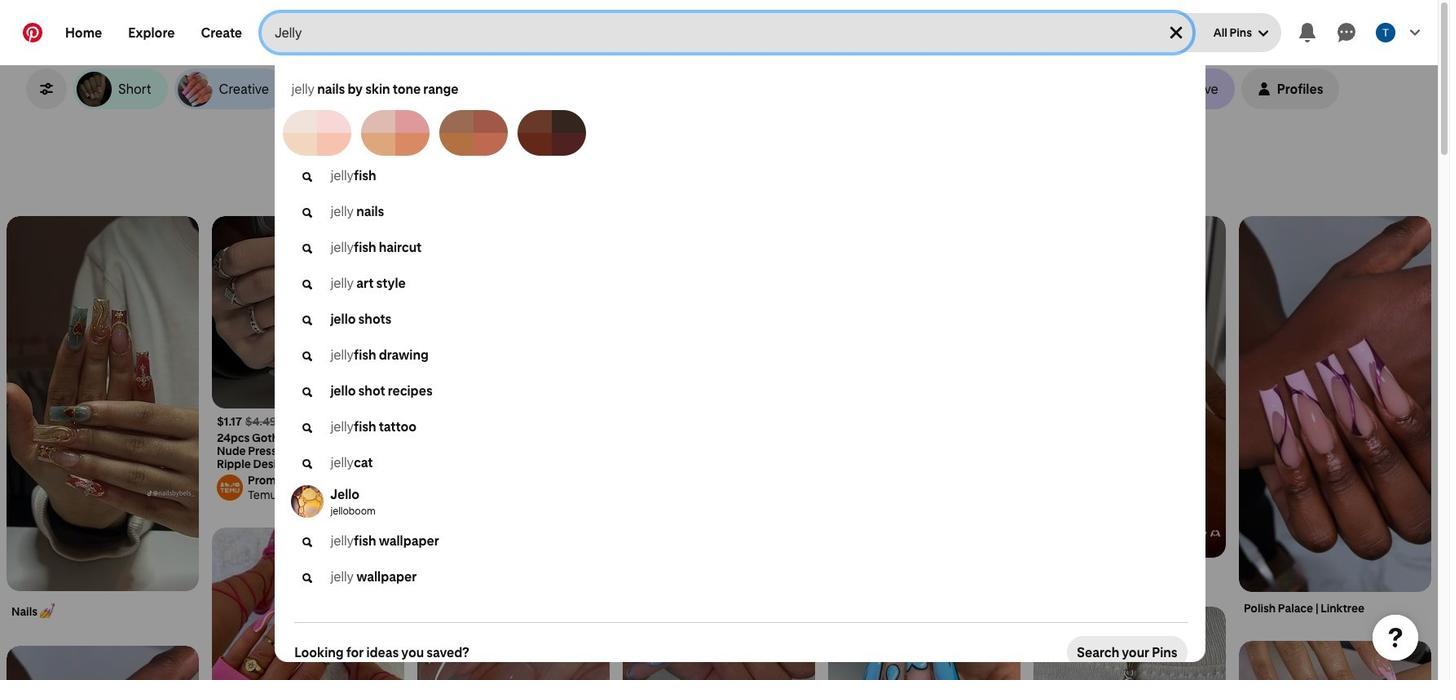 Task type: locate. For each thing, give the bounding box(es) containing it.
Search text field
[[275, 13, 1154, 52]]

person image
[[1258, 82, 1271, 95]]

tara schultz image
[[1377, 23, 1396, 42]]

2413. express your unique style with our trendy nail accessories! click the link for more. #nail #nailtrend #nailaccessories image
[[418, 216, 610, 533]]

list
[[0, 216, 1439, 680]]

prices may vary. unique design - pink french nails with cloud design, medium almond shape, combine trendy elements with classic color and shape, looks shiny and attractive high quality - babalal glossy fake nails are made of high quality abs material, non-toxic, no odor, no harm to your nails or body, durable and not easy to fade, providing you with a safe and comfortable nail experience varied size - 24pcs medium length press on nails in 12 different sizes, no matter what your nail size is, you image
[[1240, 641, 1432, 680]]

faster shipping. better service image
[[212, 216, 405, 409]]

dropdown image
[[1259, 29, 1269, 38]]

this contains an image of: follow @mrskyasiasmith! image
[[1034, 216, 1227, 558]]



Task type: vqa. For each thing, say whether or not it's contained in the screenshot.
RHYSVSTHEWORLD
no



Task type: describe. For each thing, give the bounding box(es) containing it.
this contains an image of: nails 💅 image
[[7, 216, 199, 591]]

prices may vary. 💅【package contains】24 pieces full cover nail tips with 12 sizes,1 piece nail file,1pcs nail jelly stickers with 24 pieces and 1 piece wooden stick for removing coffin nails tips. 💅【❥ abs material】acrylic nails press ons are made of good acrylic abs material, more glossy, firm and not fragile. softness is similar to human nails. 💅【super easy to use】choose the right size of fake nail, apply with jelly double sided adhesive tabs(firmness of jelly glue is not as good as liquid gl image
[[212, 528, 405, 680]]

nails that sparkle with holiday cheer to trendy nail ideas that set the style bar high, our collection is a regal haven for those seeking chic and creative nail looks. explore diy nail art, discover stylish color palettes, and stay ahead of the curve with the most elegant nail decorations. polish palace is your royal destination for all things nails, where inspiration meets fingertips. let's paint a masterpiece fit for a queen together image
[[1240, 216, 1432, 594]]

this contains an image of: 117 nail art ideas to turn your nails into tiny little artworks image
[[1034, 607, 1227, 680]]

this contains an image of: winter nail february nail ideas velantine day nail design gel nail 2023 image
[[418, 594, 610, 680]]

filter image
[[40, 82, 53, 95]]

prices may vary. package contains:24 pieces false nails,1 piece nail file,36 grain jelly. health and durable: coffin press on nails accessories are made of acrylic, it is environmentally protection, non-toxic, odorless.they are durable and can last for 1-3 weeks. easy to use:blue fake nails with glue strcker can get your favorite manicure in just 5 minutes without waiting at the nail salon. some simple steps allow you to get the same impressive professional effect at home. wide applications:glos image
[[829, 521, 1021, 680]]

prices may vary. 🌊unique design - blue swirl design, long coffin press on nails, combine trendy elements with classic color and shape, looks shiny and abstract 🌊high quality - babalal long coffin press on nails are made of high quality abs material, non-toxic, no odor, no harm to your nails or body, durable and not easy to fade, providing you with a safe and comfortable nail experience 🌊varied size - 24 pcs ballerina acrylic nails in 12 different sizes, no matter what your nail size is, you c image
[[623, 528, 816, 680]]

this contains an image of: image
[[7, 646, 199, 680]]



